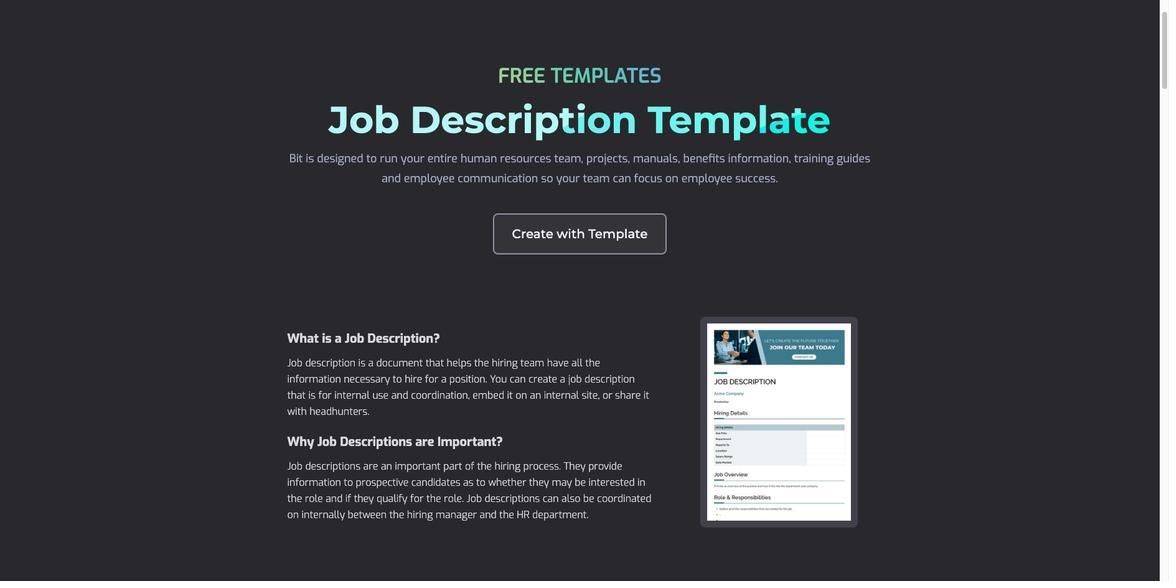 Task type: vqa. For each thing, say whether or not it's contained in the screenshot.
'Up-'
no



Task type: describe. For each thing, give the bounding box(es) containing it.
what
[[287, 331, 319, 347]]

free templates
[[498, 63, 662, 89]]

hiring for process.
[[495, 460, 521, 473]]

internally
[[302, 509, 345, 522]]

training
[[794, 151, 834, 166]]

1 it from the left
[[507, 389, 513, 402]]

document
[[376, 357, 423, 370]]

use
[[372, 389, 389, 402]]

designed
[[317, 151, 363, 166]]

2 horizontal spatial for
[[425, 373, 439, 386]]

or
[[603, 389, 613, 402]]

create with template link
[[493, 214, 667, 255]]

0 vertical spatial your
[[401, 151, 425, 166]]

job description template image
[[700, 317, 858, 528]]

important
[[395, 460, 441, 473]]

with inside 'link'
[[557, 227, 585, 242]]

between
[[348, 509, 387, 522]]

templates
[[551, 63, 662, 89]]

1 horizontal spatial description
[[585, 373, 635, 386]]

embed
[[473, 389, 504, 402]]

on inside the job descriptions are an important part of the hiring process. they provide information to prospective candidates as to whether they may be interested in the role and if they qualify for the role. job descriptions can also be coordinated on internally between the hiring manager and the hr department.
[[287, 509, 299, 522]]

create
[[512, 227, 554, 242]]

to up if
[[344, 476, 353, 489]]

0 vertical spatial be
[[575, 476, 586, 489]]

success.
[[736, 171, 778, 186]]

with inside job description is a document that helps the hiring team have all the information necessary to hire for a position. you can create a job description that is for internal use and coordination, embed it on an internal site, or share it with headhunters.
[[287, 405, 307, 418]]

0 horizontal spatial for
[[318, 389, 332, 402]]

the up "position."
[[474, 357, 489, 370]]

2 internal from the left
[[544, 389, 579, 402]]

entire
[[428, 151, 458, 166]]

the right all
[[585, 357, 600, 370]]

create with template
[[512, 227, 648, 242]]

2 employee from the left
[[682, 171, 732, 186]]

can inside the job descriptions are an important part of the hiring process. they provide information to prospective candidates as to whether they may be interested in the role and if they qualify for the role. job descriptions can also be coordinated on internally between the hiring manager and the hr department.
[[543, 493, 559, 506]]

you
[[490, 373, 507, 386]]

team,
[[554, 151, 584, 166]]

site,
[[582, 389, 600, 402]]

job description template
[[329, 97, 831, 143]]

1 vertical spatial be
[[583, 493, 594, 506]]

job down 'why'
[[287, 460, 303, 473]]

prospective
[[356, 476, 409, 489]]

on inside bit is designed to run your entire human resources team, projects, manuals, benefits information, training guides and employee communication so your team can focus on employee success.
[[666, 171, 679, 186]]

job right 'why'
[[317, 434, 337, 451]]

the down qualify
[[390, 509, 404, 522]]

job up "designed"
[[329, 97, 400, 143]]

1 vertical spatial they
[[354, 493, 374, 506]]

resources
[[500, 151, 551, 166]]

description?
[[368, 331, 440, 347]]

all
[[572, 357, 583, 370]]

necessary
[[344, 373, 390, 386]]

headhunters.
[[310, 405, 369, 418]]

and inside bit is designed to run your entire human resources team, projects, manuals, benefits information, training guides and employee communication so your team can focus on employee success.
[[382, 171, 401, 186]]

is right the what
[[322, 331, 332, 347]]

human
[[461, 151, 497, 166]]

communication
[[458, 171, 538, 186]]

hire
[[405, 373, 422, 386]]

also
[[562, 493, 581, 506]]

job inside job description is a document that helps the hiring team have all the information necessary to hire for a position. you can create a job description that is for internal use and coordination, embed it on an internal site, or share it with headhunters.
[[287, 357, 303, 370]]

to inside bit is designed to run your entire human resources team, projects, manuals, benefits information, training guides and employee communication so your team can focus on employee success.
[[366, 151, 377, 166]]

description
[[410, 97, 637, 143]]

can inside bit is designed to run your entire human resources team, projects, manuals, benefits information, training guides and employee communication so your team can focus on employee success.
[[613, 171, 631, 186]]

a up coordination,
[[441, 373, 447, 386]]

the right of
[[477, 460, 492, 473]]

job description is a document that helps the hiring team have all the information necessary to hire for a position. you can create a job description that is for internal use and coordination, embed it on an internal site, or share it with headhunters.
[[287, 357, 649, 418]]

1 horizontal spatial descriptions
[[485, 493, 540, 506]]

1 internal from the left
[[335, 389, 370, 402]]

share
[[615, 389, 641, 402]]

information inside job description is a document that helps the hiring team have all the information necessary to hire for a position. you can create a job description that is for internal use and coordination, embed it on an internal site, or share it with headhunters.
[[287, 373, 341, 386]]

manager
[[436, 509, 477, 522]]

why job descriptions are important?
[[287, 434, 503, 451]]

to inside job description is a document that helps the hiring team have all the information necessary to hire for a position. you can create a job description that is for internal use and coordination, embed it on an internal site, or share it with headhunters.
[[393, 373, 402, 386]]

for inside the job descriptions are an important part of the hiring process. they provide information to prospective candidates as to whether they may be interested in the role and if they qualify for the role. job descriptions can also be coordinated on internally between the hiring manager and the hr department.
[[410, 493, 424, 506]]

guides
[[837, 151, 871, 166]]

job up necessary
[[345, 331, 364, 347]]

on inside job description is a document that helps the hiring team have all the information necessary to hire for a position. you can create a job description that is for internal use and coordination, embed it on an internal site, or share it with headhunters.
[[516, 389, 527, 402]]

manuals,
[[633, 151, 680, 166]]

a left job
[[560, 373, 566, 386]]



Task type: locate. For each thing, give the bounding box(es) containing it.
the left hr
[[499, 509, 514, 522]]

job
[[568, 373, 582, 386]]

2 vertical spatial can
[[543, 493, 559, 506]]

with
[[557, 227, 585, 242], [287, 405, 307, 418]]

0 vertical spatial they
[[529, 476, 549, 489]]

can inside job description is a document that helps the hiring team have all the information necessary to hire for a position. you can create a job description that is for internal use and coordination, embed it on an internal site, or share it with headhunters.
[[510, 373, 526, 386]]

free
[[498, 63, 546, 89]]

and down run
[[382, 171, 401, 186]]

your down team,
[[556, 171, 580, 186]]

it
[[507, 389, 513, 402], [644, 389, 649, 402]]

it right 'share'
[[644, 389, 649, 402]]

an inside job description is a document that helps the hiring team have all the information necessary to hire for a position. you can create a job description that is for internal use and coordination, embed it on an internal site, or share it with headhunters.
[[530, 389, 541, 402]]

is right bit
[[306, 151, 314, 166]]

1 vertical spatial description
[[585, 373, 635, 386]]

information up headhunters.
[[287, 373, 341, 386]]

hiring
[[492, 357, 518, 370], [495, 460, 521, 473], [407, 509, 433, 522]]

coordinated
[[597, 493, 651, 506]]

are up "important"
[[415, 434, 434, 451]]

2 horizontal spatial on
[[666, 171, 679, 186]]

team down projects,
[[583, 171, 610, 186]]

0 vertical spatial template
[[648, 97, 831, 143]]

2 vertical spatial for
[[410, 493, 424, 506]]

part
[[443, 460, 462, 473]]

1 vertical spatial can
[[510, 373, 526, 386]]

a right the what
[[335, 331, 342, 347]]

0 horizontal spatial team
[[520, 357, 544, 370]]

employee down benefits
[[682, 171, 732, 186]]

0 vertical spatial team
[[583, 171, 610, 186]]

is
[[306, 151, 314, 166], [322, 331, 332, 347], [358, 357, 366, 370], [308, 389, 316, 402]]

2 information from the top
[[287, 476, 341, 489]]

to left run
[[366, 151, 377, 166]]

1 vertical spatial an
[[381, 460, 392, 473]]

internal down job
[[544, 389, 579, 402]]

1 horizontal spatial internal
[[544, 389, 579, 402]]

focus
[[634, 171, 662, 186]]

hr
[[517, 509, 530, 522]]

is inside bit is designed to run your entire human resources team, projects, manuals, benefits information, training guides and employee communication so your team can focus on employee success.
[[306, 151, 314, 166]]

descriptions
[[305, 460, 361, 473], [485, 493, 540, 506]]

2 horizontal spatial can
[[613, 171, 631, 186]]

they
[[564, 460, 586, 473]]

on right the embed
[[516, 389, 527, 402]]

on
[[666, 171, 679, 186], [516, 389, 527, 402], [287, 509, 299, 522]]

0 vertical spatial information
[[287, 373, 341, 386]]

0 horizontal spatial can
[[510, 373, 526, 386]]

1 information from the top
[[287, 373, 341, 386]]

for right hire
[[425, 373, 439, 386]]

can right you
[[510, 373, 526, 386]]

information up role
[[287, 476, 341, 489]]

if
[[345, 493, 351, 506]]

0 horizontal spatial that
[[287, 389, 306, 402]]

1 vertical spatial on
[[516, 389, 527, 402]]

team up create
[[520, 357, 544, 370]]

hiring down qualify
[[407, 509, 433, 522]]

the left role
[[287, 493, 302, 506]]

hiring for team
[[492, 357, 518, 370]]

employee
[[404, 171, 455, 186], [682, 171, 732, 186]]

template
[[648, 97, 831, 143], [588, 227, 648, 242]]

are up prospective
[[363, 460, 378, 473]]

template for create with template
[[588, 227, 648, 242]]

team inside bit is designed to run your entire human resources team, projects, manuals, benefits information, training guides and employee communication so your team can focus on employee success.
[[583, 171, 610, 186]]

an down create
[[530, 389, 541, 402]]

0 vertical spatial on
[[666, 171, 679, 186]]

and
[[382, 171, 401, 186], [391, 389, 408, 402], [326, 493, 343, 506], [480, 509, 497, 522]]

information
[[287, 373, 341, 386], [287, 476, 341, 489]]

role.
[[444, 493, 464, 506]]

can
[[613, 171, 631, 186], [510, 373, 526, 386], [543, 493, 559, 506]]

1 vertical spatial template
[[588, 227, 648, 242]]

candidates
[[411, 476, 461, 489]]

1 vertical spatial information
[[287, 476, 341, 489]]

1 horizontal spatial that
[[426, 357, 444, 370]]

as
[[463, 476, 474, 489]]

with up 'why'
[[287, 405, 307, 418]]

projects,
[[587, 151, 630, 166]]

1 vertical spatial descriptions
[[485, 493, 540, 506]]

what is a job description?
[[287, 331, 440, 347]]

be
[[575, 476, 586, 489], [583, 493, 594, 506]]

on right focus in the top of the page
[[666, 171, 679, 186]]

1 vertical spatial team
[[520, 357, 544, 370]]

on left internally
[[287, 509, 299, 522]]

they
[[529, 476, 549, 489], [354, 493, 374, 506]]

description
[[305, 357, 356, 370], [585, 373, 635, 386]]

0 horizontal spatial an
[[381, 460, 392, 473]]

position.
[[449, 373, 487, 386]]

2 it from the left
[[644, 389, 649, 402]]

1 horizontal spatial are
[[415, 434, 434, 451]]

description down the what
[[305, 357, 356, 370]]

to
[[366, 151, 377, 166], [393, 373, 402, 386], [344, 476, 353, 489], [476, 476, 486, 489]]

template for job description template
[[648, 97, 831, 143]]

that
[[426, 357, 444, 370], [287, 389, 306, 402]]

1 horizontal spatial your
[[556, 171, 580, 186]]

1 vertical spatial hiring
[[495, 460, 521, 473]]

bit
[[289, 151, 303, 166]]

for right qualify
[[410, 493, 424, 506]]

hiring inside job description is a document that helps the hiring team have all the information necessary to hire for a position. you can create a job description that is for internal use and coordination, embed it on an internal site, or share it with headhunters.
[[492, 357, 518, 370]]

coordination,
[[411, 389, 470, 402]]

0 horizontal spatial your
[[401, 151, 425, 166]]

0 horizontal spatial employee
[[404, 171, 455, 186]]

descriptions up if
[[305, 460, 361, 473]]

0 horizontal spatial they
[[354, 493, 374, 506]]

it right the embed
[[507, 389, 513, 402]]

description up or on the right bottom of the page
[[585, 373, 635, 386]]

with right create
[[557, 227, 585, 242]]

1 horizontal spatial they
[[529, 476, 549, 489]]

is up headhunters.
[[308, 389, 316, 402]]

0 horizontal spatial internal
[[335, 389, 370, 402]]

your right run
[[401, 151, 425, 166]]

team
[[583, 171, 610, 186], [520, 357, 544, 370]]

2 vertical spatial on
[[287, 509, 299, 522]]

1 vertical spatial that
[[287, 389, 306, 402]]

role
[[305, 493, 323, 506]]

interested
[[589, 476, 635, 489]]

1 vertical spatial for
[[318, 389, 332, 402]]

can up department.
[[543, 493, 559, 506]]

and right manager
[[480, 509, 497, 522]]

information inside the job descriptions are an important part of the hiring process. they provide information to prospective candidates as to whether they may be interested in the role and if they qualify for the role. job descriptions can also be coordinated on internally between the hiring manager and the hr department.
[[287, 476, 341, 489]]

hiring up the whether
[[495, 460, 521, 473]]

template inside 'link'
[[588, 227, 648, 242]]

hiring up you
[[492, 357, 518, 370]]

so
[[541, 171, 553, 186]]

1 horizontal spatial it
[[644, 389, 649, 402]]

your
[[401, 151, 425, 166], [556, 171, 580, 186]]

job down the what
[[287, 357, 303, 370]]

and inside job description is a document that helps the hiring team have all the information necessary to hire for a position. you can create a job description that is for internal use and coordination, embed it on an internal site, or share it with headhunters.
[[391, 389, 408, 402]]

1 horizontal spatial team
[[583, 171, 610, 186]]

internal up headhunters.
[[335, 389, 370, 402]]

descriptions down the whether
[[485, 493, 540, 506]]

0 horizontal spatial with
[[287, 405, 307, 418]]

whether
[[488, 476, 526, 489]]

for
[[425, 373, 439, 386], [318, 389, 332, 402], [410, 493, 424, 506]]

have
[[547, 357, 569, 370]]

0 vertical spatial with
[[557, 227, 585, 242]]

provide
[[588, 460, 622, 473]]

why
[[287, 434, 314, 451]]

important?
[[438, 434, 503, 451]]

0 vertical spatial that
[[426, 357, 444, 370]]

1 vertical spatial with
[[287, 405, 307, 418]]

of
[[465, 460, 474, 473]]

1 vertical spatial your
[[556, 171, 580, 186]]

1 horizontal spatial on
[[516, 389, 527, 402]]

0 horizontal spatial description
[[305, 357, 356, 370]]

0 vertical spatial are
[[415, 434, 434, 451]]

1 employee from the left
[[404, 171, 455, 186]]

be right also
[[583, 493, 594, 506]]

is up necessary
[[358, 357, 366, 370]]

2 vertical spatial hiring
[[407, 509, 433, 522]]

that up 'why'
[[287, 389, 306, 402]]

0 vertical spatial hiring
[[492, 357, 518, 370]]

1 horizontal spatial with
[[557, 227, 585, 242]]

a
[[335, 331, 342, 347], [368, 357, 374, 370], [441, 373, 447, 386], [560, 373, 566, 386]]

benefits
[[683, 151, 725, 166]]

1 horizontal spatial can
[[543, 493, 559, 506]]

1 horizontal spatial employee
[[682, 171, 732, 186]]

the down candidates
[[426, 493, 441, 506]]

department.
[[532, 509, 589, 522]]

may
[[552, 476, 572, 489]]

0 horizontal spatial on
[[287, 509, 299, 522]]

an
[[530, 389, 541, 402], [381, 460, 392, 473]]

1 horizontal spatial for
[[410, 493, 424, 506]]

process.
[[523, 460, 561, 473]]

job descriptions are an important part of the hiring process. they provide information to prospective candidates as to whether they may be interested in the role and if they qualify for the role. job descriptions can also be coordinated on internally between the hiring manager and the hr department.
[[287, 460, 651, 522]]

1 horizontal spatial an
[[530, 389, 541, 402]]

be down they
[[575, 476, 586, 489]]

the
[[474, 357, 489, 370], [585, 357, 600, 370], [477, 460, 492, 473], [287, 493, 302, 506], [426, 493, 441, 506], [390, 509, 404, 522], [499, 509, 514, 522]]

run
[[380, 151, 398, 166]]

descriptions
[[340, 434, 412, 451]]

bit is designed to run your entire human resources team, projects, manuals, benefits information, training guides and employee communication so your team can focus on employee success.
[[289, 151, 871, 186]]

for up headhunters.
[[318, 389, 332, 402]]

are inside the job descriptions are an important part of the hiring process. they provide information to prospective candidates as to whether they may be interested in the role and if they qualify for the role. job descriptions can also be coordinated on internally between the hiring manager and the hr department.
[[363, 460, 378, 473]]

internal
[[335, 389, 370, 402], [544, 389, 579, 402]]

can down projects,
[[613, 171, 631, 186]]

information,
[[728, 151, 791, 166]]

0 vertical spatial an
[[530, 389, 541, 402]]

job down the as
[[467, 493, 482, 506]]

in
[[638, 476, 646, 489]]

0 vertical spatial description
[[305, 357, 356, 370]]

0 horizontal spatial are
[[363, 460, 378, 473]]

a up necessary
[[368, 357, 374, 370]]

and right use
[[391, 389, 408, 402]]

they right if
[[354, 493, 374, 506]]

employee down entire
[[404, 171, 455, 186]]

0 vertical spatial descriptions
[[305, 460, 361, 473]]

an up prospective
[[381, 460, 392, 473]]

1 vertical spatial are
[[363, 460, 378, 473]]

to left hire
[[393, 373, 402, 386]]

team inside job description is a document that helps the hiring team have all the information necessary to hire for a position. you can create a job description that is for internal use and coordination, embed it on an internal site, or share it with headhunters.
[[520, 357, 544, 370]]

are
[[415, 434, 434, 451], [363, 460, 378, 473]]

qualify
[[377, 493, 408, 506]]

job
[[329, 97, 400, 143], [345, 331, 364, 347], [287, 357, 303, 370], [317, 434, 337, 451], [287, 460, 303, 473], [467, 493, 482, 506]]

create
[[529, 373, 557, 386]]

to right the as
[[476, 476, 486, 489]]

they down process.
[[529, 476, 549, 489]]

that left helps
[[426, 357, 444, 370]]

0 horizontal spatial it
[[507, 389, 513, 402]]

0 vertical spatial for
[[425, 373, 439, 386]]

and left if
[[326, 493, 343, 506]]

an inside the job descriptions are an important part of the hiring process. they provide information to prospective candidates as to whether they may be interested in the role and if they qualify for the role. job descriptions can also be coordinated on internally between the hiring manager and the hr department.
[[381, 460, 392, 473]]

helps
[[447, 357, 472, 370]]

0 vertical spatial can
[[613, 171, 631, 186]]

0 horizontal spatial descriptions
[[305, 460, 361, 473]]



